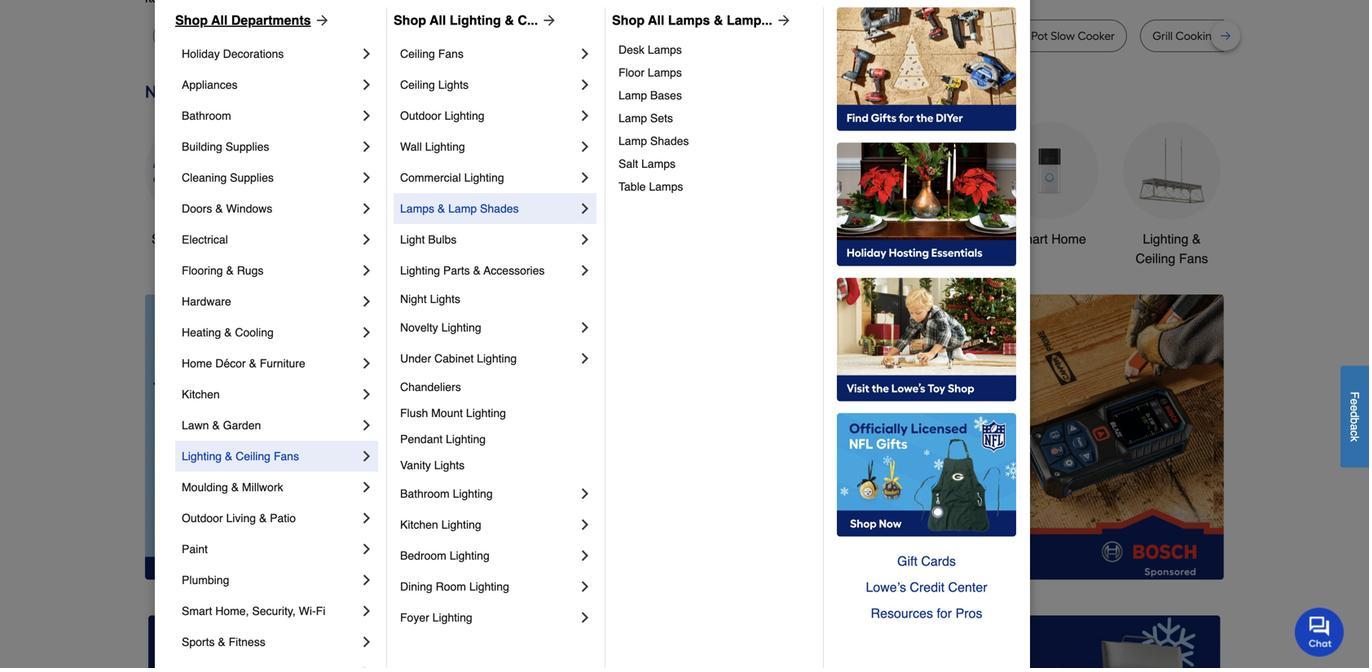 Task type: vqa. For each thing, say whether or not it's contained in the screenshot.
"Rollators" at the right of page
no



Task type: describe. For each thing, give the bounding box(es) containing it.
instant pot
[[906, 29, 961, 43]]

moulding
[[182, 481, 228, 494]]

lamp down commercial lighting
[[449, 202, 477, 215]]

chevron right image for kitchen
[[359, 386, 375, 403]]

holiday decorations link
[[182, 38, 359, 69]]

0 horizontal spatial shades
[[480, 202, 519, 215]]

kitchen lighting
[[400, 519, 482, 532]]

under
[[400, 352, 431, 365]]

supplies for building supplies
[[226, 140, 269, 153]]

pros
[[956, 606, 983, 621]]

lamps & lamp shades
[[400, 202, 519, 215]]

building
[[182, 140, 222, 153]]

cleaning
[[182, 171, 227, 184]]

all for departments
[[211, 13, 228, 28]]

lowe's
[[866, 580, 907, 595]]

floor
[[619, 66, 645, 79]]

chevron right image for plumbing
[[359, 572, 375, 589]]

vanity lights
[[400, 459, 465, 472]]

chevron right image for lighting & ceiling fans
[[359, 448, 375, 465]]

1 vertical spatial bathroom
[[900, 232, 956, 247]]

millwork
[[242, 481, 283, 494]]

rugs
[[237, 264, 264, 277]]

2 cooking from the left
[[1176, 29, 1220, 43]]

table
[[619, 180, 646, 193]]

décor
[[215, 357, 246, 370]]

chevron right image for outdoor lighting
[[577, 108, 594, 124]]

arrow left image
[[448, 437, 465, 454]]

for
[[937, 606, 952, 621]]

decorations for christmas
[[526, 251, 596, 266]]

christmas decorations link
[[512, 122, 610, 269]]

lowe's credit center
[[866, 580, 988, 595]]

smart for smart home
[[1013, 232, 1048, 247]]

arrow right image inside shop all lamps & lamp... link
[[773, 12, 792, 29]]

chevron right image for dining room lighting
[[577, 579, 594, 595]]

desk lamps link
[[619, 38, 812, 61]]

2 cooker from the left
[[413, 29, 450, 43]]

dining
[[400, 580, 433, 594]]

home,
[[215, 605, 249, 618]]

under cabinet lighting
[[400, 352, 517, 365]]

lighting parts & accessories
[[400, 264, 545, 277]]

fi
[[316, 605, 326, 618]]

bedroom
[[400, 550, 447, 563]]

novelty
[[400, 321, 438, 334]]

up to 30 percent off select grills and accessories. image
[[881, 616, 1221, 669]]

cabinet
[[435, 352, 474, 365]]

deals
[[203, 232, 236, 247]]

pot for crock pot
[[300, 29, 317, 43]]

lamps for desk lamps
[[648, 43, 682, 56]]

visit the lowe's toy shop. image
[[837, 278, 1017, 402]]

bathroom lighting
[[400, 488, 493, 501]]

supplies for cleaning supplies
[[230, 171, 274, 184]]

chevron right image for hardware
[[359, 294, 375, 310]]

gift
[[898, 554, 918, 569]]

wall lighting
[[400, 140, 465, 153]]

1 tools from the left
[[423, 232, 454, 247]]

chevron right image for doors & windows
[[359, 201, 375, 217]]

hardware link
[[182, 286, 359, 317]]

chevron right image for appliances
[[359, 77, 375, 93]]

officially licensed n f l gifts. shop now. image
[[837, 413, 1017, 537]]

chevron right image for commercial lighting
[[577, 170, 594, 186]]

c
[[1349, 431, 1362, 436]]

electrical
[[182, 233, 228, 246]]

floor lamps
[[619, 66, 682, 79]]

chevron right image for foyer lighting
[[577, 610, 594, 626]]

bulbs
[[428, 233, 457, 246]]

shop for shop all lamps & lamp...
[[612, 13, 645, 28]]

arrow right image for shop all lighting & c...
[[538, 12, 558, 29]]

christmas
[[532, 232, 590, 247]]

chevron right image for heating & cooling
[[359, 324, 375, 341]]

0 vertical spatial home
[[1052, 232, 1087, 247]]

lamps inside shop all lamps & lamp... link
[[668, 13, 710, 28]]

chevron right image for novelty lighting
[[577, 320, 594, 336]]

center
[[949, 580, 988, 595]]

k
[[1349, 436, 1362, 442]]

3 cooker from the left
[[1078, 29, 1115, 43]]

2 e from the top
[[1349, 405, 1362, 412]]

outdoor lighting link
[[400, 100, 577, 131]]

foyer lighting link
[[400, 602, 577, 633]]

resources
[[871, 606, 934, 621]]

novelty lighting
[[400, 321, 482, 334]]

1 vertical spatial lighting & ceiling fans link
[[182, 441, 359, 472]]

desk lamps
[[619, 43, 682, 56]]

find gifts for the diyer. image
[[837, 7, 1017, 131]]

f e e d b a c k
[[1349, 392, 1362, 442]]

flooring
[[182, 264, 223, 277]]

all for deals
[[185, 232, 199, 247]]

lamps for salt lamps
[[642, 157, 676, 170]]

lamp shades link
[[619, 130, 812, 152]]

outdoor living & patio link
[[182, 503, 359, 534]]

1 cooking from the left
[[805, 29, 849, 43]]

all for lighting
[[430, 13, 446, 28]]

light bulbs link
[[400, 224, 577, 255]]

cleaning supplies
[[182, 171, 274, 184]]

outdoor for outdoor tools & equipment
[[759, 232, 806, 247]]

rack
[[1317, 29, 1342, 43]]

dining room lighting
[[400, 580, 509, 594]]

grate
[[1222, 29, 1252, 43]]

paint
[[182, 543, 208, 556]]

warmer
[[672, 29, 715, 43]]

building supplies link
[[182, 131, 359, 162]]

crock pot
[[267, 29, 317, 43]]

christmas decorations
[[526, 232, 596, 266]]

chevron right image for lighting parts & accessories
[[577, 263, 594, 279]]

new deals every day during 25 days of deals image
[[145, 78, 1225, 106]]

kitchen for kitchen
[[182, 388, 220, 401]]

1 cooker from the left
[[192, 29, 230, 43]]

home décor & furniture
[[182, 357, 306, 370]]

& inside outdoor tools & equipment
[[843, 232, 852, 247]]

chevron right image for bathroom lighting
[[577, 486, 594, 502]]

chevron right image for electrical
[[359, 232, 375, 248]]

cards
[[922, 554, 956, 569]]

lamps for table lamps
[[649, 180, 684, 193]]

crock for crock pot
[[267, 29, 298, 43]]

1 horizontal spatial bathroom link
[[879, 122, 977, 249]]

chevron right image for building supplies
[[359, 139, 375, 155]]

tools link
[[390, 122, 488, 249]]

security,
[[252, 605, 296, 618]]

shop all deals link
[[145, 122, 243, 249]]

1 horizontal spatial shades
[[651, 135, 689, 148]]

smart for smart home, security, wi-fi
[[182, 605, 212, 618]]

floor lamps link
[[619, 61, 812, 84]]

1 horizontal spatial fans
[[438, 47, 464, 60]]

0 vertical spatial bathroom
[[182, 109, 231, 122]]

chevron right image for outdoor living & patio
[[359, 510, 375, 527]]

triple
[[355, 29, 383, 43]]

shop all deals
[[152, 232, 236, 247]]

lamp bases
[[619, 89, 682, 102]]

foyer lighting
[[400, 611, 473, 625]]

smart home, security, wi-fi link
[[182, 596, 359, 627]]

wi-
[[299, 605, 316, 618]]

lamp bases link
[[619, 84, 812, 107]]

grill
[[1153, 29, 1173, 43]]

under cabinet lighting link
[[400, 343, 577, 374]]

pendant
[[400, 433, 443, 446]]

1 horizontal spatial lighting & ceiling fans
[[1136, 232, 1209, 266]]

tools inside outdoor tools & equipment
[[809, 232, 840, 247]]

doors
[[182, 202, 212, 215]]



Task type: locate. For each thing, give the bounding box(es) containing it.
ceiling lights link
[[400, 69, 577, 100]]

arrow right image inside shop all departments link
[[311, 12, 331, 29]]

doors & windows
[[182, 202, 273, 215]]

1 horizontal spatial lighting & ceiling fans link
[[1123, 122, 1221, 269]]

shop
[[175, 13, 208, 28], [394, 13, 426, 28], [612, 13, 645, 28]]

kitchen lighting link
[[400, 510, 577, 541]]

0 vertical spatial lighting & ceiling fans link
[[1123, 122, 1221, 269]]

dining room lighting link
[[400, 572, 577, 602]]

wall
[[400, 140, 422, 153]]

patio
[[270, 512, 296, 525]]

shop for shop all lighting & c...
[[394, 13, 426, 28]]

1 crock from the left
[[267, 29, 298, 43]]

ceiling lights
[[400, 78, 469, 91]]

shop for shop all departments
[[175, 13, 208, 28]]

outdoor up wall
[[400, 109, 442, 122]]

heating
[[182, 326, 221, 339]]

kitchen up bedroom
[[400, 519, 438, 532]]

3 crock from the left
[[998, 29, 1029, 43]]

2 arrow right image from the left
[[538, 12, 558, 29]]

pot for crock pot cooking pot
[[786, 29, 803, 43]]

0 horizontal spatial shop
[[175, 13, 208, 28]]

lamps down food
[[648, 43, 682, 56]]

doors & windows link
[[182, 193, 359, 224]]

commercial lighting link
[[400, 162, 577, 193]]

fans inside lighting & ceiling fans
[[1180, 251, 1209, 266]]

lamps & lamp shades link
[[400, 193, 577, 224]]

crock down departments
[[267, 29, 298, 43]]

chevron right image for kitchen lighting
[[577, 517, 594, 533]]

1 horizontal spatial shop
[[394, 13, 426, 28]]

chevron right image for sports & fitness
[[359, 634, 375, 651]]

tools up equipment
[[809, 232, 840, 247]]

warming
[[1265, 29, 1314, 43]]

lamp down lamp bases
[[619, 112, 647, 125]]

shop up slow cooker
[[175, 13, 208, 28]]

chevron right image for ceiling lights
[[577, 77, 594, 93]]

3 pot from the left
[[852, 29, 868, 43]]

advertisement region
[[435, 295, 1225, 583]]

shop all departments link
[[175, 11, 331, 30]]

0 horizontal spatial slow
[[166, 29, 190, 43]]

0 vertical spatial kitchen
[[182, 388, 220, 401]]

shop all lighting & c...
[[394, 13, 538, 28]]

credit
[[910, 580, 945, 595]]

arrow right image inside shop all lighting & c... link
[[538, 12, 558, 29]]

lights up novelty lighting
[[430, 293, 461, 306]]

2 horizontal spatial cooker
[[1078, 29, 1115, 43]]

ceiling fans
[[400, 47, 464, 60]]

1 horizontal spatial smart
[[1013, 232, 1048, 247]]

4 pot from the left
[[944, 29, 961, 43]]

building supplies
[[182, 140, 269, 153]]

chevron right image for wall lighting
[[577, 139, 594, 155]]

kitchen link
[[182, 379, 359, 410]]

0 horizontal spatial decorations
[[223, 47, 284, 60]]

salt lamps link
[[619, 152, 812, 175]]

recommended searches for you heading
[[145, 0, 1225, 7]]

crock pot cooking pot
[[753, 29, 868, 43]]

chevron right image
[[359, 46, 375, 62], [359, 77, 375, 93], [359, 108, 375, 124], [577, 108, 594, 124], [359, 139, 375, 155], [577, 139, 594, 155], [577, 170, 594, 186], [359, 201, 375, 217], [577, 232, 594, 248], [359, 324, 375, 341], [577, 351, 594, 367], [359, 355, 375, 372], [359, 386, 375, 403], [359, 479, 375, 496], [359, 541, 375, 558], [577, 579, 594, 595]]

2 vertical spatial bathroom
[[400, 488, 450, 501]]

1 slow from the left
[[166, 29, 190, 43]]

0 vertical spatial outdoor
[[400, 109, 442, 122]]

all for lamps
[[648, 13, 665, 28]]

table lamps link
[[619, 175, 812, 198]]

shop
[[152, 232, 182, 247]]

chevron right image for bedroom lighting
[[577, 548, 594, 564]]

all up the ceiling fans
[[430, 13, 446, 28]]

0 horizontal spatial kitchen
[[182, 388, 220, 401]]

decorations
[[223, 47, 284, 60], [526, 251, 596, 266]]

lights for ceiling lights
[[438, 78, 469, 91]]

1 vertical spatial supplies
[[230, 171, 274, 184]]

lamp for lamp bases
[[619, 89, 647, 102]]

bases
[[651, 89, 682, 102]]

bathroom
[[182, 109, 231, 122], [900, 232, 956, 247], [400, 488, 450, 501]]

all up slow cooker
[[211, 13, 228, 28]]

paint link
[[182, 534, 359, 565]]

lights for vanity lights
[[434, 459, 465, 472]]

shop inside shop all departments link
[[175, 13, 208, 28]]

0 vertical spatial lighting & ceiling fans
[[1136, 232, 1209, 266]]

hardware
[[182, 295, 231, 308]]

1 e from the top
[[1349, 399, 1362, 405]]

0 horizontal spatial cooking
[[805, 29, 849, 43]]

lamps inside floor lamps link
[[648, 66, 682, 79]]

lamps down lamp shades
[[642, 157, 676, 170]]

chat invite button image
[[1295, 607, 1345, 657]]

b
[[1349, 418, 1362, 424]]

pot for instant pot
[[944, 29, 961, 43]]

lamps
[[668, 13, 710, 28], [648, 43, 682, 56], [648, 66, 682, 79], [642, 157, 676, 170], [649, 180, 684, 193], [400, 202, 435, 215]]

night lights link
[[400, 286, 594, 312]]

0 horizontal spatial bathroom link
[[182, 100, 359, 131]]

bathroom inside bathroom lighting link
[[400, 488, 450, 501]]

commercial lighting
[[400, 171, 504, 184]]

countertop
[[547, 29, 606, 43]]

cooker up the ceiling fans
[[413, 29, 450, 43]]

chevron right image for moulding & millwork
[[359, 479, 375, 496]]

2 vertical spatial outdoor
[[182, 512, 223, 525]]

chevron right image for cleaning supplies
[[359, 170, 375, 186]]

kitchen up lawn
[[182, 388, 220, 401]]

pot for crock pot slow cooker
[[1032, 29, 1048, 43]]

lawn
[[182, 419, 209, 432]]

2 horizontal spatial slow
[[1051, 29, 1075, 43]]

0 horizontal spatial smart
[[182, 605, 212, 618]]

shop up triple slow cooker
[[394, 13, 426, 28]]

wall lighting link
[[400, 131, 577, 162]]

chevron right image for under cabinet lighting
[[577, 351, 594, 367]]

tools up parts
[[423, 232, 454, 247]]

outdoor inside outdoor tools & equipment
[[759, 232, 806, 247]]

plumbing
[[182, 574, 229, 587]]

ceiling fans link
[[400, 38, 577, 69]]

all right shop
[[185, 232, 199, 247]]

scroll to item #2 element
[[786, 549, 828, 559]]

5 pot from the left
[[1032, 29, 1048, 43]]

lamps inside salt lamps link
[[642, 157, 676, 170]]

c...
[[518, 13, 538, 28]]

0 vertical spatial arrow right image
[[773, 12, 792, 29]]

chevron right image for flooring & rugs
[[359, 263, 375, 279]]

chevron right image for paint
[[359, 541, 375, 558]]

get up to 2 free select tools or batteries when you buy 1 with select purchases. image
[[148, 616, 489, 669]]

1 horizontal spatial decorations
[[526, 251, 596, 266]]

1 vertical spatial arrow right image
[[1194, 437, 1211, 454]]

0 vertical spatial lights
[[438, 78, 469, 91]]

sports
[[182, 636, 215, 649]]

windows
[[226, 202, 273, 215]]

flush mount lighting link
[[400, 400, 594, 426]]

0 horizontal spatial bathroom
[[182, 109, 231, 122]]

scroll to item #5 image
[[906, 551, 945, 557]]

outdoor tools & equipment link
[[757, 122, 854, 269]]

crock right instant pot
[[998, 29, 1029, 43]]

1 horizontal spatial bathroom
[[400, 488, 450, 501]]

desk
[[619, 43, 645, 56]]

1 pot from the left
[[300, 29, 317, 43]]

1 vertical spatial smart
[[182, 605, 212, 618]]

flush mount lighting
[[400, 407, 506, 420]]

plumbing link
[[182, 565, 359, 596]]

2 horizontal spatial crock
[[998, 29, 1029, 43]]

shop inside shop all lamps & lamp... link
[[612, 13, 645, 28]]

lowe's credit center link
[[837, 575, 1017, 601]]

1 horizontal spatial outdoor
[[400, 109, 442, 122]]

arrow right image
[[773, 12, 792, 29], [1194, 437, 1211, 454]]

d
[[1349, 412, 1362, 418]]

chevron right image for ceiling fans
[[577, 46, 594, 62]]

0 horizontal spatial outdoor
[[182, 512, 223, 525]]

cooker left grill at the right of the page
[[1078, 29, 1115, 43]]

cooker up holiday
[[192, 29, 230, 43]]

arrow right image up "crock pot" in the left top of the page
[[311, 12, 331, 29]]

1 horizontal spatial arrow right image
[[1194, 437, 1211, 454]]

chevron right image
[[577, 46, 594, 62], [577, 77, 594, 93], [359, 170, 375, 186], [577, 201, 594, 217], [359, 232, 375, 248], [359, 263, 375, 279], [577, 263, 594, 279], [359, 294, 375, 310], [577, 320, 594, 336], [359, 417, 375, 434], [359, 448, 375, 465], [577, 486, 594, 502], [359, 510, 375, 527], [577, 517, 594, 533], [577, 548, 594, 564], [359, 572, 375, 589], [359, 603, 375, 620], [577, 610, 594, 626], [359, 634, 375, 651], [359, 665, 375, 669]]

1 horizontal spatial home
[[1052, 232, 1087, 247]]

0 horizontal spatial lighting & ceiling fans link
[[182, 441, 359, 472]]

2 horizontal spatial fans
[[1180, 251, 1209, 266]]

1 horizontal spatial tools
[[809, 232, 840, 247]]

lighting parts & accessories link
[[400, 255, 577, 286]]

lamp for lamp shades
[[619, 135, 647, 148]]

2 shop from the left
[[394, 13, 426, 28]]

home
[[1052, 232, 1087, 247], [182, 357, 212, 370]]

smart
[[1013, 232, 1048, 247], [182, 605, 212, 618]]

1 horizontal spatial cooking
[[1176, 29, 1220, 43]]

shop all lamps & lamp... link
[[612, 11, 792, 30]]

1 horizontal spatial arrow right image
[[538, 12, 558, 29]]

chevron right image for lamps & lamp shades
[[577, 201, 594, 217]]

lights up "outdoor lighting"
[[438, 78, 469, 91]]

lighting & ceiling fans link
[[1123, 122, 1221, 269], [182, 441, 359, 472]]

salt lamps
[[619, 157, 676, 170]]

1 shop from the left
[[175, 13, 208, 28]]

holiday hosting essentials. image
[[837, 143, 1017, 267]]

all up food
[[648, 13, 665, 28]]

lamps up the light
[[400, 202, 435, 215]]

shop up the desk
[[612, 13, 645, 28]]

lamps for floor lamps
[[648, 66, 682, 79]]

scroll to item #4 image
[[867, 551, 906, 557]]

3 slow from the left
[[1051, 29, 1075, 43]]

outdoor tools & equipment
[[759, 232, 852, 266]]

lamps inside lamps & lamp shades link
[[400, 202, 435, 215]]

crock down lamp...
[[753, 29, 783, 43]]

shades down commercial lighting link
[[480, 202, 519, 215]]

kitchen for kitchen lighting
[[400, 519, 438, 532]]

supplies inside "link"
[[226, 140, 269, 153]]

lamps down salt lamps
[[649, 180, 684, 193]]

lamp down floor at the left top
[[619, 89, 647, 102]]

sets
[[651, 112, 673, 125]]

microwave
[[488, 29, 544, 43]]

2 slow from the left
[[386, 29, 410, 43]]

lamps inside desk lamps "link"
[[648, 43, 682, 56]]

chevron right image for light bulbs
[[577, 232, 594, 248]]

lamps up warmer
[[668, 13, 710, 28]]

2 vertical spatial lights
[[434, 459, 465, 472]]

decorations down christmas
[[526, 251, 596, 266]]

1 vertical spatial shades
[[480, 202, 519, 215]]

supplies up cleaning supplies at the left
[[226, 140, 269, 153]]

pendant lighting link
[[400, 426, 594, 452]]

outdoor for outdoor living & patio
[[182, 512, 223, 525]]

crock for crock pot slow cooker
[[998, 29, 1029, 43]]

chevron right image for smart home, security, wi-fi
[[359, 603, 375, 620]]

lamp shades
[[619, 135, 689, 148]]

lights for night lights
[[430, 293, 461, 306]]

1 vertical spatial lighting & ceiling fans
[[182, 450, 299, 463]]

0 horizontal spatial crock
[[267, 29, 298, 43]]

1 arrow right image from the left
[[311, 12, 331, 29]]

1 vertical spatial lights
[[430, 293, 461, 306]]

outdoor up equipment
[[759, 232, 806, 247]]

fitness
[[229, 636, 266, 649]]

gift cards link
[[837, 549, 1017, 575]]

outdoor for outdoor lighting
[[400, 109, 442, 122]]

1 horizontal spatial kitchen
[[400, 519, 438, 532]]

chevron right image for bathroom
[[359, 108, 375, 124]]

bathroom lighting link
[[400, 479, 577, 510]]

lamps up bases
[[648, 66, 682, 79]]

room
[[436, 580, 466, 594]]

1 vertical spatial decorations
[[526, 251, 596, 266]]

lamp for lamp sets
[[619, 112, 647, 125]]

0 horizontal spatial lighting & ceiling fans
[[182, 450, 299, 463]]

1 horizontal spatial cooker
[[413, 29, 450, 43]]

0 vertical spatial smart
[[1013, 232, 1048, 247]]

decorations for holiday
[[223, 47, 284, 60]]

2 horizontal spatial shop
[[612, 13, 645, 28]]

arrow right image
[[311, 12, 331, 29], [538, 12, 558, 29]]

e up b
[[1349, 405, 1362, 412]]

1 horizontal spatial crock
[[753, 29, 783, 43]]

0 vertical spatial decorations
[[223, 47, 284, 60]]

1 vertical spatial fans
[[1180, 251, 1209, 266]]

0 horizontal spatial cooker
[[192, 29, 230, 43]]

shop these last-minute gifts. $99 or less. quantities are limited and won't last. image
[[145, 295, 408, 580]]

crock for crock pot cooking pot
[[753, 29, 783, 43]]

2 crock from the left
[[753, 29, 783, 43]]

lighting inside lighting & ceiling fans
[[1143, 232, 1189, 247]]

lighting & ceiling fans
[[1136, 232, 1209, 266], [182, 450, 299, 463]]

0 vertical spatial fans
[[438, 47, 464, 60]]

chevron right image for home décor & furniture
[[359, 355, 375, 372]]

smart home, security, wi-fi
[[182, 605, 326, 618]]

heating & cooling
[[182, 326, 274, 339]]

garden
[[223, 419, 261, 432]]

f e e d b a c k button
[[1341, 366, 1370, 468]]

lamp up salt
[[619, 135, 647, 148]]

2 horizontal spatial outdoor
[[759, 232, 806, 247]]

furniture
[[260, 357, 306, 370]]

e up d
[[1349, 399, 1362, 405]]

2 pot from the left
[[786, 29, 803, 43]]

lamps inside table lamps link
[[649, 180, 684, 193]]

chandeliers link
[[400, 374, 594, 400]]

0 vertical spatial shades
[[651, 135, 689, 148]]

decorations down shop all departments link
[[223, 47, 284, 60]]

2 tools from the left
[[809, 232, 840, 247]]

0 horizontal spatial tools
[[423, 232, 454, 247]]

0 horizontal spatial arrow right image
[[773, 12, 792, 29]]

shop inside shop all lighting & c... link
[[394, 13, 426, 28]]

up to 35 percent off select small appliances. image
[[515, 616, 855, 669]]

bedroom lighting link
[[400, 541, 577, 572]]

lights down arrow left icon
[[434, 459, 465, 472]]

arrow right image up microwave countertop
[[538, 12, 558, 29]]

3 shop from the left
[[612, 13, 645, 28]]

arrow right image for shop all departments
[[311, 12, 331, 29]]

e
[[1349, 399, 1362, 405], [1349, 405, 1362, 412]]

table lamps
[[619, 180, 684, 193]]

0 horizontal spatial home
[[182, 357, 212, 370]]

vanity lights link
[[400, 452, 594, 479]]

sports & fitness
[[182, 636, 266, 649]]

2 horizontal spatial bathroom
[[900, 232, 956, 247]]

0 vertical spatial supplies
[[226, 140, 269, 153]]

0 horizontal spatial fans
[[274, 450, 299, 463]]

food warmer
[[644, 29, 715, 43]]

gift cards
[[898, 554, 956, 569]]

shades down sets
[[651, 135, 689, 148]]

lamp sets
[[619, 112, 673, 125]]

0 horizontal spatial arrow right image
[[311, 12, 331, 29]]

a
[[1349, 424, 1362, 431]]

outdoor down moulding
[[182, 512, 223, 525]]

1 vertical spatial home
[[182, 357, 212, 370]]

1 horizontal spatial slow
[[386, 29, 410, 43]]

1 vertical spatial kitchen
[[400, 519, 438, 532]]

supplies up windows
[[230, 171, 274, 184]]

chevron right image for holiday decorations
[[359, 46, 375, 62]]

1 vertical spatial outdoor
[[759, 232, 806, 247]]

2 vertical spatial fans
[[274, 450, 299, 463]]

cooking
[[805, 29, 849, 43], [1176, 29, 1220, 43]]

chevron right image for lawn & garden
[[359, 417, 375, 434]]



